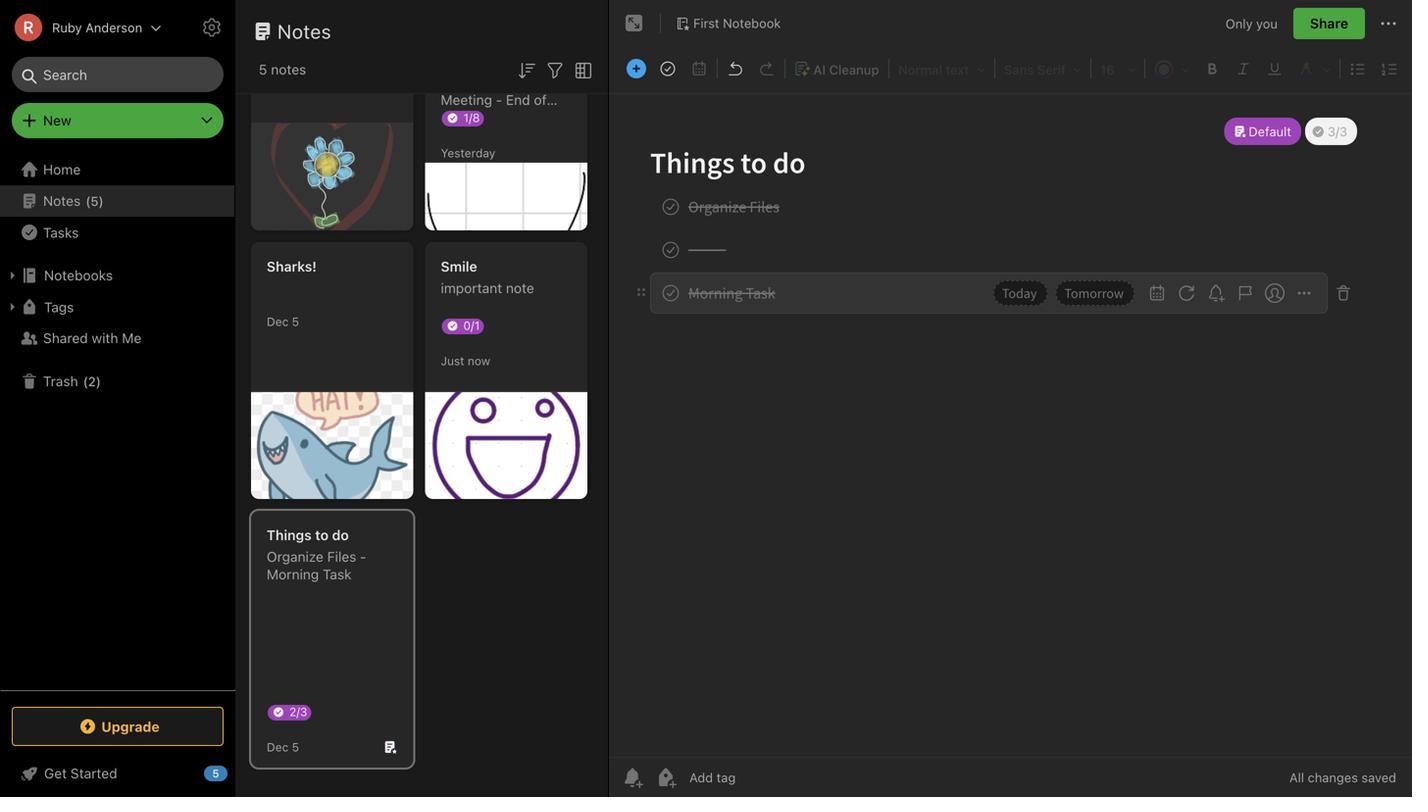 Task type: vqa. For each thing, say whether or not it's contained in the screenshot.
second "tab list" from the right
no



Task type: describe. For each thing, give the bounding box(es) containing it.
get started
[[44, 766, 117, 782]]

trash
[[43, 373, 78, 389]]

tasks
[[43, 224, 79, 241]]

settings image
[[200, 16, 224, 39]]

saved
[[1362, 771, 1397, 785]]

undo image
[[722, 55, 750, 82]]

5 down 2/3
[[292, 741, 299, 754]]

shared with me link
[[0, 323, 234, 354]]

Note Editor text field
[[609, 94, 1413, 757]]

with
[[92, 330, 118, 346]]

on
[[507, 74, 523, 90]]

Help and Learning task checklist field
[[0, 758, 235, 790]]

Add tag field
[[688, 770, 835, 786]]

do
[[332, 527, 349, 544]]

organize
[[267, 549, 324, 565]]

end
[[506, 92, 530, 108]]

1 dec from the top
[[267, 315, 289, 329]]

sharks!
[[267, 259, 317, 275]]

open
[[441, 21, 475, 37]]

notes for notes
[[278, 20, 332, 43]]

new
[[43, 112, 71, 129]]

Font color field
[[1148, 55, 1197, 82]]

1/8
[[464, 111, 480, 125]]

click to collapse image
[[228, 761, 243, 785]]

Account field
[[0, 8, 162, 47]]

Add filters field
[[544, 57, 567, 82]]

first
[[694, 16, 720, 31]]

me
[[122, 330, 142, 346]]

2 dec 5 from the top
[[267, 741, 299, 754]]

new button
[[12, 103, 224, 138]]

only
[[1226, 16, 1253, 31]]

files
[[327, 549, 356, 565]]

you
[[1257, 16, 1278, 31]]

ruby
[[52, 20, 82, 35]]

add filters image
[[544, 59, 567, 82]]

5 inside help and learning task checklist field
[[212, 768, 219, 780]]

5 notes
[[259, 61, 306, 78]]

expand tags image
[[5, 299, 21, 315]]

anderson
[[85, 20, 142, 35]]

smile important note
[[441, 259, 534, 296]]

laptop
[[479, 21, 519, 37]]

) for trash
[[96, 374, 101, 389]]

Sort options field
[[515, 57, 539, 82]]

- down go
[[496, 92, 502, 108]]

2
[[88, 374, 96, 389]]

expand note image
[[623, 12, 647, 35]]

- up lunch
[[529, 56, 535, 73]]

- right in
[[456, 39, 462, 55]]

1 vertical spatial check
[[441, 56, 481, 73]]

- left sign
[[523, 21, 529, 37]]

font family image
[[999, 56, 1088, 81]]

shared with me
[[43, 330, 142, 346]]

task for sign
[[510, 39, 539, 55]]

Font size field
[[1094, 55, 1143, 82]]

open laptop - sign in - check task - check emails - start work - go on lunch - meeting - end of day
[[441, 21, 571, 126]]

notebooks link
[[0, 260, 234, 291]]

ruby anderson
[[52, 20, 142, 35]]

day
[[441, 109, 464, 126]]

- down start
[[565, 74, 571, 90]]

upgrade
[[101, 719, 160, 735]]

Font family field
[[998, 55, 1089, 82]]

notebook
[[723, 16, 781, 31]]

Heading level field
[[892, 55, 993, 82]]

1 dec 5 from the top
[[267, 315, 299, 329]]

add a reminder image
[[621, 766, 645, 790]]

share
[[1311, 15, 1349, 31]]

just
[[441, 354, 465, 368]]

tasks button
[[0, 217, 234, 248]]

started
[[71, 766, 117, 782]]

tags
[[44, 299, 74, 315]]

expand notebooks image
[[5, 268, 21, 284]]

font color image
[[1149, 56, 1196, 81]]

things
[[267, 527, 312, 544]]

More field
[[1406, 55, 1413, 82]]

emails
[[485, 56, 525, 73]]

now
[[468, 354, 491, 368]]

in
[[441, 39, 452, 55]]

start
[[539, 56, 570, 73]]

trash ( 2 )
[[43, 373, 101, 389]]



Task type: locate. For each thing, give the bounding box(es) containing it.
meeting
[[441, 92, 492, 108]]

get
[[44, 766, 67, 782]]

note window element
[[609, 0, 1413, 798]]

notebooks
[[44, 267, 113, 284]]

dec 5 down 2/3
[[267, 741, 299, 754]]

View options field
[[567, 57, 596, 82]]

( for notes
[[86, 194, 91, 208]]

changes
[[1308, 771, 1359, 785]]

) down home link
[[99, 194, 104, 208]]

dec 5 down sharks!
[[267, 315, 299, 329]]

yesterday
[[441, 146, 496, 160]]

1 vertical spatial notes
[[43, 193, 81, 209]]

notes
[[278, 20, 332, 43], [43, 193, 81, 209]]

notes
[[271, 61, 306, 78]]

0 vertical spatial )
[[99, 194, 104, 208]]

highlight image
[[1292, 56, 1337, 81]]

5 left click to collapse icon
[[212, 768, 219, 780]]

heading level image
[[893, 56, 992, 81]]

tags button
[[0, 291, 234, 323]]

notes ( 5 )
[[43, 193, 104, 209]]

shared
[[43, 330, 88, 346]]

first notebook button
[[669, 10, 788, 37]]

note
[[506, 280, 534, 296]]

all
[[1290, 771, 1305, 785]]

notes up notes
[[278, 20, 332, 43]]

(
[[86, 194, 91, 208], [83, 374, 88, 389]]

font size image
[[1095, 56, 1142, 81]]

dec
[[267, 315, 289, 329], [267, 741, 289, 754]]

( inside the notes ( 5 )
[[86, 194, 91, 208]]

More actions field
[[1377, 8, 1401, 39]]

of
[[534, 92, 547, 108]]

5 down sharks!
[[292, 315, 299, 329]]

check up work
[[441, 56, 481, 73]]

0 vertical spatial (
[[86, 194, 91, 208]]

1 vertical spatial )
[[96, 374, 101, 389]]

notes down home
[[43, 193, 81, 209]]

- down sign
[[542, 39, 549, 55]]

tree
[[0, 154, 235, 690]]

) inside trash ( 2 )
[[96, 374, 101, 389]]

1 vertical spatial task
[[323, 567, 352, 583]]

-
[[523, 21, 529, 37], [456, 39, 462, 55], [542, 39, 549, 55], [529, 56, 535, 73], [475, 74, 482, 90], [565, 74, 571, 90], [496, 92, 502, 108], [360, 549, 366, 565]]

0 vertical spatial check
[[466, 39, 506, 55]]

share button
[[1294, 8, 1366, 39]]

task for organize
[[323, 567, 352, 583]]

5 left notes
[[259, 61, 267, 78]]

) for notes
[[99, 194, 104, 208]]

tree containing home
[[0, 154, 235, 690]]

( inside trash ( 2 )
[[83, 374, 88, 389]]

1 horizontal spatial task
[[510, 39, 539, 55]]

morning
[[267, 567, 319, 583]]

0 horizontal spatial notes
[[43, 193, 81, 209]]

dec 5
[[267, 315, 299, 329], [267, 741, 299, 754]]

notes for notes ( 5 )
[[43, 193, 81, 209]]

- right files
[[360, 549, 366, 565]]

Highlight field
[[1291, 55, 1338, 82]]

check
[[466, 39, 506, 55], [441, 56, 481, 73]]

1 horizontal spatial notes
[[278, 20, 332, 43]]

just now
[[441, 354, 491, 368]]

task inside things to do organize files - morning task
[[323, 567, 352, 583]]

sign
[[533, 21, 561, 37]]

thumbnail image
[[251, 124, 414, 231], [425, 163, 588, 231], [251, 392, 414, 499], [425, 392, 588, 499]]

work
[[441, 74, 472, 90]]

0 horizontal spatial task
[[323, 567, 352, 583]]

2/3
[[289, 705, 307, 719]]

important
[[441, 280, 502, 296]]

1 vertical spatial dec 5
[[267, 741, 299, 754]]

)
[[99, 194, 104, 208], [96, 374, 101, 389]]

Search text field
[[26, 57, 210, 92]]

upgrade button
[[12, 707, 224, 747]]

) right trash in the left of the page
[[96, 374, 101, 389]]

smile
[[441, 259, 478, 275]]

0 vertical spatial notes
[[278, 20, 332, 43]]

None search field
[[26, 57, 210, 92]]

go
[[485, 74, 503, 90]]

more actions image
[[1377, 12, 1401, 35]]

notes inside 'tree'
[[43, 193, 81, 209]]

1 vertical spatial dec
[[267, 741, 289, 754]]

lunch
[[527, 74, 561, 90]]

first notebook
[[694, 16, 781, 31]]

0 vertical spatial dec 5
[[267, 315, 299, 329]]

( for trash
[[83, 374, 88, 389]]

task down files
[[323, 567, 352, 583]]

task image
[[654, 55, 682, 82]]

check down laptop
[[466, 39, 506, 55]]

task up sort options field
[[510, 39, 539, 55]]

( right trash in the left of the page
[[83, 374, 88, 389]]

only you
[[1226, 16, 1278, 31]]

0/1
[[464, 319, 480, 333]]

5 down home link
[[91, 194, 99, 208]]

1 vertical spatial (
[[83, 374, 88, 389]]

home link
[[0, 154, 235, 185]]

add tag image
[[654, 766, 678, 790]]

( down home link
[[86, 194, 91, 208]]

5
[[259, 61, 267, 78], [91, 194, 99, 208], [292, 315, 299, 329], [292, 741, 299, 754], [212, 768, 219, 780]]

home
[[43, 161, 81, 178]]

task inside open laptop - sign in - check task - check emails - start work - go on lunch - meeting - end of day
[[510, 39, 539, 55]]

) inside the notes ( 5 )
[[99, 194, 104, 208]]

2 dec from the top
[[267, 741, 289, 754]]

- inside things to do organize files - morning task
[[360, 549, 366, 565]]

Insert field
[[622, 55, 651, 82]]

task
[[510, 39, 539, 55], [323, 567, 352, 583]]

5 inside the notes ( 5 )
[[91, 194, 99, 208]]

- left go
[[475, 74, 482, 90]]

0 vertical spatial task
[[510, 39, 539, 55]]

things to do organize files - morning task
[[267, 527, 366, 583]]

0 vertical spatial dec
[[267, 315, 289, 329]]

to
[[315, 527, 329, 544]]

all changes saved
[[1290, 771, 1397, 785]]



